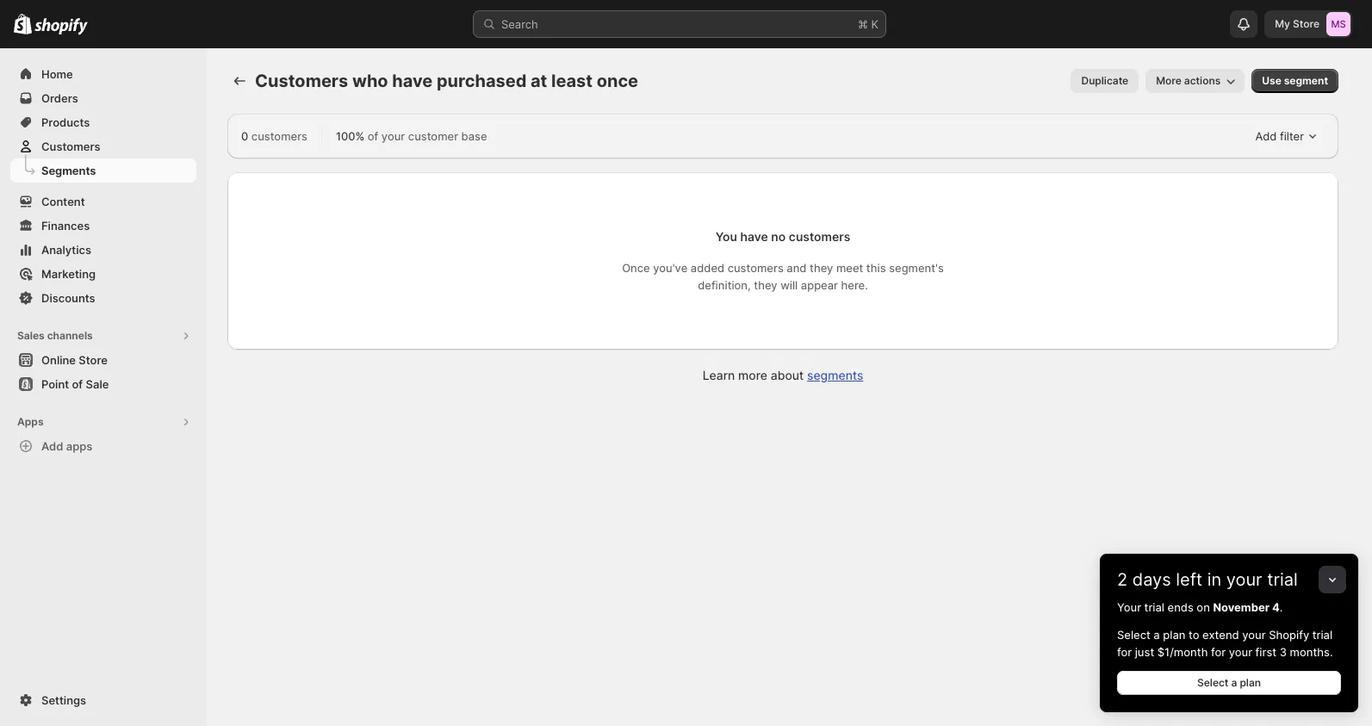 Task type: locate. For each thing, give the bounding box(es) containing it.
of right 100%
[[368, 129, 378, 143]]

0 horizontal spatial customers
[[41, 140, 100, 153]]

1 horizontal spatial shopify image
[[35, 18, 88, 35]]

ends
[[1168, 600, 1194, 614]]

of for sale
[[72, 377, 83, 391]]

products
[[41, 115, 90, 129]]

1 for from the left
[[1117, 645, 1132, 659]]

0 vertical spatial customers
[[255, 71, 348, 91]]

select for select a plan to extend your shopify trial for just $1/month for your first 3 months.
[[1117, 628, 1151, 642]]

orders link
[[10, 86, 196, 110]]

for left just
[[1117, 645, 1132, 659]]

customers inside once you've added customers and they meet this segment's definition, they will appear here.
[[727, 261, 784, 275]]

0 horizontal spatial store
[[79, 353, 108, 367]]

of left sale
[[72, 377, 83, 391]]

store for online store
[[79, 353, 108, 367]]

channels
[[47, 329, 93, 342]]

a down select a plan to extend your shopify trial for just $1/month for your first 3 months.
[[1231, 676, 1237, 689]]

plan up $1/month
[[1163, 628, 1186, 642]]

sales channels button
[[10, 324, 196, 348]]

0 vertical spatial store
[[1293, 17, 1320, 30]]

your left first
[[1229, 645, 1252, 659]]

point of sale button
[[0, 372, 207, 396]]

1 horizontal spatial customers
[[255, 71, 348, 91]]

100% of your customer base
[[336, 129, 487, 143]]

1 vertical spatial a
[[1231, 676, 1237, 689]]

settings link
[[10, 688, 196, 712]]

store up sale
[[79, 353, 108, 367]]

once you've added customers and they meet this segment's definition, they will appear here.
[[622, 261, 944, 292]]

add inside 'button'
[[41, 439, 63, 453]]

1 vertical spatial customers
[[41, 140, 100, 153]]

my store
[[1275, 17, 1320, 30]]

0 vertical spatial of
[[368, 129, 378, 143]]

for
[[1117, 645, 1132, 659], [1211, 645, 1226, 659]]

extend
[[1202, 628, 1239, 642]]

select up just
[[1117, 628, 1151, 642]]

1 vertical spatial store
[[79, 353, 108, 367]]

a inside select a plan to extend your shopify trial for just $1/month for your first 3 months.
[[1154, 628, 1160, 642]]

shopify
[[1269, 628, 1309, 642]]

of inside button
[[72, 377, 83, 391]]

2 vertical spatial trial
[[1312, 628, 1333, 642]]

1 horizontal spatial add
[[1255, 129, 1277, 143]]

0 vertical spatial trial
[[1267, 569, 1298, 590]]

select inside select a plan to extend your shopify trial for just $1/month for your first 3 months.
[[1117, 628, 1151, 642]]

0 horizontal spatial a
[[1154, 628, 1160, 642]]

segment
[[1284, 74, 1328, 87]]

0 vertical spatial select
[[1117, 628, 1151, 642]]

.
[[1280, 600, 1283, 614]]

duplicate button
[[1071, 69, 1139, 93]]

content link
[[10, 189, 196, 214]]

0 vertical spatial customers
[[251, 129, 307, 143]]

1 horizontal spatial select
[[1197, 676, 1229, 689]]

⌘
[[858, 17, 868, 31]]

0 vertical spatial plan
[[1163, 628, 1186, 642]]

1 horizontal spatial have
[[740, 229, 768, 244]]

add for add apps
[[41, 439, 63, 453]]

add
[[1255, 129, 1277, 143], [41, 439, 63, 453]]

trial up .
[[1267, 569, 1298, 590]]

0 horizontal spatial select
[[1117, 628, 1151, 642]]

days
[[1132, 569, 1171, 590]]

actions
[[1184, 74, 1221, 87]]

a up just
[[1154, 628, 1160, 642]]

customers up definition,
[[727, 261, 784, 275]]

they
[[810, 261, 833, 275], [754, 278, 777, 292]]

customers
[[255, 71, 348, 91], [41, 140, 100, 153]]

store right my at right
[[1293, 17, 1320, 30]]

1 vertical spatial of
[[72, 377, 83, 391]]

0 horizontal spatial of
[[72, 377, 83, 391]]

here.
[[841, 278, 868, 292]]

1 horizontal spatial store
[[1293, 17, 1320, 30]]

1 vertical spatial add
[[41, 439, 63, 453]]

1 horizontal spatial customers
[[727, 261, 784, 275]]

for down extend
[[1211, 645, 1226, 659]]

customers up segments
[[41, 140, 100, 153]]

0 horizontal spatial plan
[[1163, 628, 1186, 642]]

apps button
[[10, 410, 196, 434]]

this
[[866, 261, 886, 275]]

left
[[1176, 569, 1203, 590]]

1 vertical spatial trial
[[1144, 600, 1164, 614]]

customers up 0 customers
[[255, 71, 348, 91]]

1 horizontal spatial plan
[[1240, 676, 1261, 689]]

add inside button
[[1255, 129, 1277, 143]]

add left filter
[[1255, 129, 1277, 143]]

0 horizontal spatial customers
[[251, 129, 307, 143]]

to
[[1189, 628, 1199, 642]]

marketing link
[[10, 262, 196, 286]]

you've
[[653, 261, 688, 275]]

1 horizontal spatial of
[[368, 129, 378, 143]]

customers up and
[[789, 229, 850, 244]]

1 horizontal spatial a
[[1231, 676, 1237, 689]]

they left "will"
[[754, 278, 777, 292]]

0 horizontal spatial add
[[41, 439, 63, 453]]

k
[[871, 17, 879, 31]]

analytics
[[41, 243, 91, 257]]

0 horizontal spatial for
[[1117, 645, 1132, 659]]

a inside the select a plan link
[[1231, 676, 1237, 689]]

shopify image
[[14, 14, 32, 34], [35, 18, 88, 35]]

they up appear
[[810, 261, 833, 275]]

0 customers
[[241, 129, 307, 143]]

store
[[1293, 17, 1320, 30], [79, 353, 108, 367]]

plan inside select a plan to extend your shopify trial for just $1/month for your first 3 months.
[[1163, 628, 1186, 642]]

your up november
[[1226, 569, 1262, 590]]

select
[[1117, 628, 1151, 642], [1197, 676, 1229, 689]]

store inside button
[[79, 353, 108, 367]]

2 horizontal spatial trial
[[1312, 628, 1333, 642]]

add left apps
[[41, 439, 63, 453]]

have left the no
[[740, 229, 768, 244]]

1 vertical spatial select
[[1197, 676, 1229, 689]]

definition,
[[698, 278, 751, 292]]

1 horizontal spatial trial
[[1267, 569, 1298, 590]]

trial
[[1267, 569, 1298, 590], [1144, 600, 1164, 614], [1312, 628, 1333, 642]]

apps
[[66, 439, 92, 453]]

in
[[1207, 569, 1222, 590]]

select down select a plan to extend your shopify trial for just $1/month for your first 3 months.
[[1197, 676, 1229, 689]]

2 vertical spatial customers
[[727, 261, 784, 275]]

add apps
[[41, 439, 92, 453]]

trial right the your
[[1144, 600, 1164, 614]]

customers
[[251, 129, 307, 143], [789, 229, 850, 244], [727, 261, 784, 275]]

point of sale
[[41, 377, 109, 391]]

have
[[392, 71, 433, 91], [740, 229, 768, 244]]

0 horizontal spatial they
[[754, 278, 777, 292]]

store for my store
[[1293, 17, 1320, 30]]

you
[[715, 229, 737, 244]]

1 vertical spatial plan
[[1240, 676, 1261, 689]]

⌘ k
[[858, 17, 879, 31]]

your
[[381, 129, 405, 143], [1226, 569, 1262, 590], [1242, 628, 1266, 642], [1229, 645, 1252, 659]]

0 vertical spatial they
[[810, 261, 833, 275]]

added
[[691, 261, 724, 275]]

a
[[1154, 628, 1160, 642], [1231, 676, 1237, 689]]

1 vertical spatial customers
[[789, 229, 850, 244]]

sales
[[17, 329, 45, 342]]

100%
[[336, 129, 365, 143]]

1 horizontal spatial for
[[1211, 645, 1226, 659]]

0 vertical spatial add
[[1255, 129, 1277, 143]]

0
[[241, 129, 248, 143]]

add filter
[[1255, 129, 1304, 143]]

0 vertical spatial have
[[392, 71, 433, 91]]

have right who
[[392, 71, 433, 91]]

2 horizontal spatial customers
[[789, 229, 850, 244]]

customers link
[[10, 134, 196, 158]]

plan
[[1163, 628, 1186, 642], [1240, 676, 1261, 689]]

0 vertical spatial a
[[1154, 628, 1160, 642]]

customers right 0
[[251, 129, 307, 143]]

content
[[41, 195, 85, 208]]

0 horizontal spatial trial
[[1144, 600, 1164, 614]]

just
[[1135, 645, 1154, 659]]

add for add filter
[[1255, 129, 1277, 143]]

plan down first
[[1240, 676, 1261, 689]]

trial up months. at the right bottom
[[1312, 628, 1333, 642]]



Task type: vqa. For each thing, say whether or not it's contained in the screenshot.
'Pick a plan' link's Pick a plan
no



Task type: describe. For each thing, give the bounding box(es) containing it.
analytics link
[[10, 238, 196, 262]]

segments link
[[10, 158, 196, 183]]

home link
[[10, 62, 196, 86]]

segments
[[41, 164, 96, 177]]

at
[[531, 71, 547, 91]]

least
[[551, 71, 593, 91]]

select a plan to extend your shopify trial for just $1/month for your first 3 months.
[[1117, 628, 1333, 659]]

meet
[[836, 261, 863, 275]]

no
[[771, 229, 786, 244]]

0 horizontal spatial have
[[392, 71, 433, 91]]

trial inside select a plan to extend your shopify trial for just $1/month for your first 3 months.
[[1312, 628, 1333, 642]]

my
[[1275, 17, 1290, 30]]

search
[[501, 17, 538, 31]]

sale
[[86, 377, 109, 391]]

plan for select a plan to extend your shopify trial for just $1/month for your first 3 months.
[[1163, 628, 1186, 642]]

select for select a plan
[[1197, 676, 1229, 689]]

1 vertical spatial they
[[754, 278, 777, 292]]

$1/month
[[1157, 645, 1208, 659]]

online
[[41, 353, 76, 367]]

2 days left in your trial
[[1117, 569, 1298, 590]]

a for select a plan
[[1231, 676, 1237, 689]]

add filter button
[[1248, 124, 1325, 148]]

2 days left in your trial button
[[1100, 554, 1358, 590]]

1 horizontal spatial they
[[810, 261, 833, 275]]

plan for select a plan
[[1240, 676, 1261, 689]]

your trial ends on november 4 .
[[1117, 600, 1283, 614]]

once
[[597, 71, 638, 91]]

base
[[461, 129, 487, 143]]

learn
[[703, 368, 735, 382]]

2
[[1117, 569, 1128, 590]]

customers for customers
[[41, 140, 100, 153]]

use segment
[[1262, 74, 1328, 87]]

more
[[1156, 74, 1182, 87]]

2 for from the left
[[1211, 645, 1226, 659]]

your
[[1117, 600, 1141, 614]]

customers for customers who have purchased at least once
[[255, 71, 348, 91]]

discounts
[[41, 291, 95, 305]]

on
[[1197, 600, 1210, 614]]

who
[[352, 71, 388, 91]]

customer
[[408, 129, 458, 143]]

orders
[[41, 91, 78, 105]]

3
[[1280, 645, 1287, 659]]

my store image
[[1326, 12, 1351, 36]]

marketing
[[41, 267, 96, 281]]

segments
[[807, 368, 863, 382]]

and
[[787, 261, 807, 275]]

will
[[780, 278, 798, 292]]

use
[[1262, 74, 1281, 87]]

select a plan link
[[1117, 671, 1341, 695]]

apps
[[17, 415, 44, 428]]

learn more about segments
[[703, 368, 863, 382]]

online store
[[41, 353, 108, 367]]

point
[[41, 377, 69, 391]]

products link
[[10, 110, 196, 134]]

discounts link
[[10, 286, 196, 310]]

segment's
[[889, 261, 944, 275]]

more
[[738, 368, 767, 382]]

settings
[[41, 693, 86, 707]]

point of sale link
[[10, 372, 196, 396]]

filter
[[1280, 129, 1304, 143]]

duplicate
[[1081, 74, 1128, 87]]

appear
[[801, 278, 838, 292]]

more actions
[[1156, 74, 1221, 87]]

of for your
[[368, 129, 378, 143]]

select a plan
[[1197, 676, 1261, 689]]

once
[[622, 261, 650, 275]]

online store button
[[0, 348, 207, 372]]

your up first
[[1242, 628, 1266, 642]]

trial inside dropdown button
[[1267, 569, 1298, 590]]

your left customer at top
[[381, 129, 405, 143]]

about
[[771, 368, 804, 382]]

purchased
[[437, 71, 527, 91]]

home
[[41, 67, 73, 81]]

your inside 2 days left in your trial dropdown button
[[1226, 569, 1262, 590]]

customers who have purchased at least once
[[255, 71, 638, 91]]

use segment button
[[1252, 69, 1339, 93]]

more actions button
[[1146, 69, 1245, 93]]

finances link
[[10, 214, 196, 238]]

online store link
[[10, 348, 196, 372]]

segments link
[[807, 368, 863, 382]]

a for select a plan to extend your shopify trial for just $1/month for your first 3 months.
[[1154, 628, 1160, 642]]

0 horizontal spatial shopify image
[[14, 14, 32, 34]]

november
[[1213, 600, 1270, 614]]

you have no customers
[[715, 229, 850, 244]]

4
[[1272, 600, 1280, 614]]

months.
[[1290, 645, 1333, 659]]

1 vertical spatial have
[[740, 229, 768, 244]]

sales channels
[[17, 329, 93, 342]]

customers for once you've added customers and they meet this segment's definition, they will appear here.
[[727, 261, 784, 275]]

finances
[[41, 219, 90, 233]]

2 days left in your trial element
[[1100, 599, 1358, 712]]

customers for you have no customers
[[789, 229, 850, 244]]

add apps button
[[10, 434, 196, 458]]



